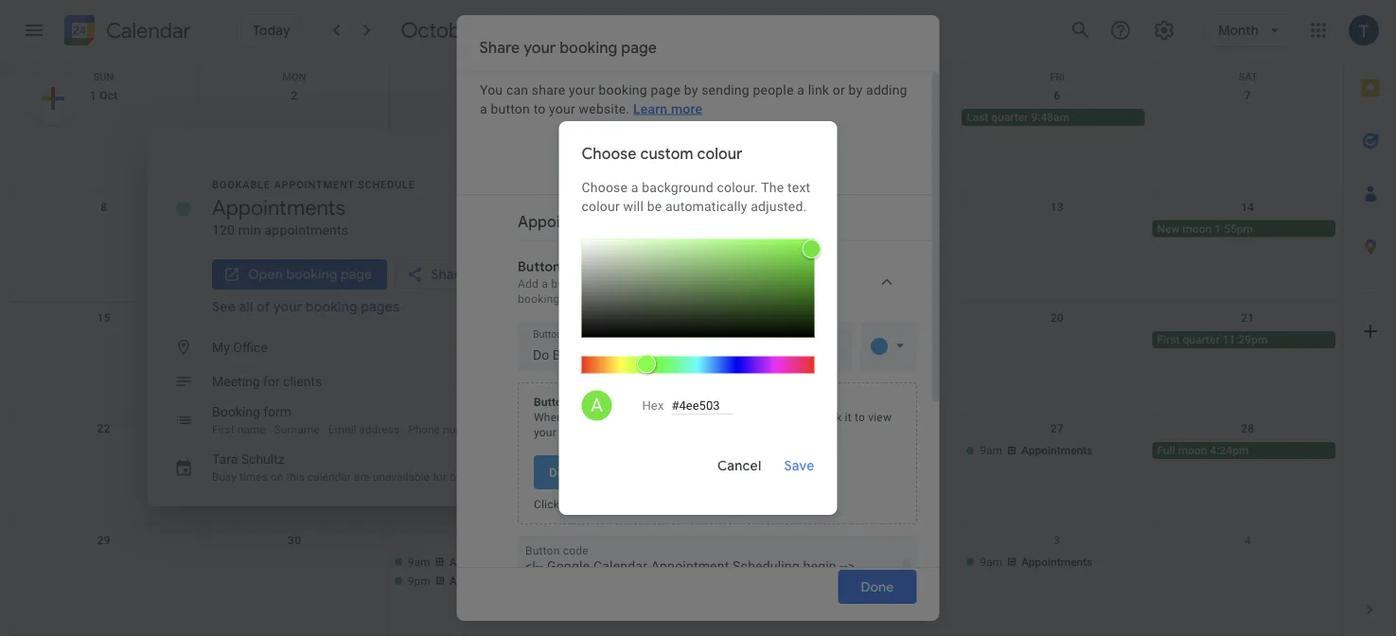 Task type: vqa. For each thing, say whether or not it's contained in the screenshot.
'27' "Element"
no



Task type: describe. For each thing, give the bounding box(es) containing it.
on
[[270, 470, 283, 484]]

will
[[623, 199, 644, 214]]

link
[[808, 81, 829, 97]]

last quarter 9:48am
[[967, 111, 1070, 124]]

quarter for 11:29pm
[[1183, 333, 1220, 346]]

15
[[97, 311, 111, 324]]

button for button code
[[525, 544, 559, 557]]

22
[[97, 422, 111, 436]]

are
[[354, 470, 370, 484]]

nov
[[670, 533, 691, 547]]

2 vertical spatial button
[[581, 497, 615, 511]]

120
[[212, 222, 235, 238]]

choose a background colour. the text colour will be automatically adjusted.
[[582, 180, 811, 214]]

do
[[549, 464, 564, 479]]

all
[[239, 298, 253, 315]]

calendar
[[106, 18, 191, 44]]

9pm for 30
[[408, 574, 431, 587]]

today button
[[240, 13, 303, 47]]

mon
[[282, 71, 306, 83]]

1 · from the left
[[268, 423, 271, 436]]

can inside button preview when you add this button to your website, visitors can click it to view your booking page in a pop-up window
[[795, 410, 814, 424]]

9am inside 'cell'
[[408, 555, 430, 568]]

in
[[632, 425, 642, 439]]

grid containing 1 oct
[[8, 62, 1343, 636]]

1:55pm
[[1215, 222, 1253, 235]]

a down you
[[479, 100, 487, 116]]

moon for new
[[1183, 222, 1212, 235]]

oct
[[100, 89, 118, 102]]

office
[[233, 339, 268, 355]]

a left link
[[797, 81, 804, 97]]

23
[[288, 422, 301, 436]]

appointments
[[265, 222, 348, 238]]

cell containing 9am
[[390, 553, 581, 591]]

background
[[642, 180, 713, 195]]

booking up share
[[560, 38, 618, 57]]

save button
[[777, 442, 822, 491]]

1 horizontal spatial colour
[[697, 144, 743, 163]]

to inside you can share your booking page by sending people a link or by adding a button to your website.
[[533, 100, 545, 116]]

1 oct
[[90, 89, 118, 102]]

full
[[1157, 444, 1175, 457]]

appointment inside button
[[619, 464, 693, 479]]

this for schultz
[[286, 470, 305, 484]]

peoples'
[[267, 222, 310, 235]]

a inside button preview when you add this button to your website, visitors can click it to view your booking page in a pop-up window
[[645, 425, 651, 439]]

colour.
[[717, 180, 758, 195]]

booking form first name · surname · email address · phone number
[[212, 404, 482, 436]]

done button
[[838, 570, 917, 604]]

a
[[591, 394, 603, 416]]

11:29pm
[[1223, 333, 1268, 346]]

text
[[787, 180, 811, 195]]

the
[[761, 180, 784, 195]]

button code
[[525, 544, 588, 557]]

automatically
[[665, 199, 747, 214]]

26
[[860, 422, 873, 436]]

today
[[253, 22, 290, 39]]

click
[[533, 497, 559, 511]]

tue
[[476, 71, 495, 83]]

9pm for 23
[[408, 463, 431, 476]]

test
[[632, 497, 652, 511]]

your right of
[[273, 298, 302, 315]]

booking inside tara schultz busy times on this calendar are unavailable for booking
[[450, 470, 490, 484]]

pages
[[361, 298, 399, 315]]

9
[[291, 200, 298, 213]]

row containing 8
[[9, 192, 1343, 303]]

20
[[1050, 311, 1064, 324]]

page inside button preview when you add this button to your website, visitors can click it to view your booking page in a pop-up window
[[604, 425, 629, 439]]

view
[[868, 410, 891, 424]]

click the button to test it
[[533, 497, 662, 511]]

bookable
[[212, 178, 271, 190]]

busy
[[212, 470, 237, 484]]

full moon 4:24pm button
[[1152, 442, 1336, 459]]

to left the test
[[618, 497, 629, 511]]

13
[[1050, 200, 1064, 213]]

14
[[1241, 200, 1255, 213]]

see all of your booking pages
[[212, 298, 399, 315]]

surname
[[274, 423, 320, 436]]

choose custom colour dialog
[[559, 121, 837, 515]]

21
[[1241, 311, 1255, 324]]

add
[[587, 410, 607, 424]]

choose custom colour
[[582, 144, 743, 163]]

clients
[[283, 373, 322, 389]]

booking down open booking page
[[306, 298, 357, 315]]

Button code text field
[[525, 558, 909, 636]]

website.
[[578, 100, 629, 116]]

wed
[[665, 71, 687, 83]]

indigenous peoples' day button
[[203, 220, 382, 237]]

website,
[[708, 410, 751, 424]]

booking
[[212, 404, 260, 419]]

the
[[562, 497, 578, 511]]

you can share your booking page by sending people a link or by adding a button to your website.
[[479, 81, 907, 116]]

29
[[97, 533, 111, 547]]

1 horizontal spatial 2
[[863, 533, 870, 547]]

30
[[288, 533, 301, 547]]

form
[[263, 404, 292, 419]]

day
[[313, 222, 332, 235]]

learn more link
[[633, 100, 702, 116]]

choose for choose custom colour
[[582, 144, 637, 163]]

see all of your booking pages link
[[212, 298, 399, 315]]

120 min appointments
[[212, 222, 348, 238]]

0 horizontal spatial 4
[[672, 89, 679, 102]]

2 · from the left
[[322, 423, 325, 436]]

this for preview
[[610, 410, 629, 424]]

7
[[1244, 89, 1251, 102]]

to up pop-
[[669, 410, 680, 424]]

can inside you can share your booking page by sending people a link or by adding a button to your website.
[[506, 81, 528, 97]]

learn more
[[633, 100, 702, 116]]

last
[[967, 111, 988, 124]]

you
[[566, 410, 584, 424]]

full moon 4:24pm
[[1157, 444, 1249, 457]]

new
[[1157, 222, 1180, 235]]

bday button
[[390, 220, 573, 237]]

thu
[[856, 71, 877, 83]]

booking up see all of your booking pages link on the left top of the page
[[286, 266, 337, 283]]



Task type: locate. For each thing, give the bounding box(es) containing it.
1 horizontal spatial 4
[[1244, 533, 1251, 547]]

share
[[531, 81, 565, 97]]

schultz
[[241, 451, 285, 467]]

sat
[[1239, 71, 1258, 83]]

1 nov
[[660, 533, 691, 547]]

1 vertical spatial moon
[[1178, 444, 1207, 457]]

4 down full moon 4:24pm button
[[1244, 533, 1251, 547]]

1 vertical spatial colour
[[582, 199, 620, 214]]

row containing 1 oct
[[9, 80, 1343, 192]]

row containing 22
[[9, 414, 1343, 525]]

1 horizontal spatial 3
[[1054, 533, 1060, 547]]

0 horizontal spatial can
[[506, 81, 528, 97]]

1 horizontal spatial this
[[610, 410, 629, 424]]

18
[[669, 311, 683, 324]]

cell
[[9, 109, 199, 128], [199, 109, 390, 128], [390, 109, 580, 128], [580, 109, 771, 128], [771, 109, 962, 128], [1152, 109, 1343, 128], [9, 220, 199, 239], [580, 220, 771, 239], [771, 220, 962, 239], [962, 220, 1152, 239], [9, 331, 199, 350], [199, 331, 390, 350], [390, 331, 580, 350], [580, 331, 771, 350], [771, 331, 962, 350], [962, 331, 1152, 350], [9, 442, 199, 480], [199, 442, 390, 480], [390, 442, 581, 480], [580, 442, 771, 480], [9, 553, 199, 591], [199, 553, 390, 591], [390, 553, 581, 591], [1152, 553, 1343, 591]]

page left in
[[604, 425, 629, 439]]

can left click
[[795, 410, 814, 424]]

1 vertical spatial button
[[525, 544, 559, 557]]

this right on
[[286, 470, 305, 484]]

cell containing appointments
[[390, 442, 581, 480]]

0 horizontal spatial first
[[212, 423, 234, 436]]

hex
[[642, 398, 664, 413]]

choose down website.
[[582, 144, 637, 163]]

do book an appointment button
[[533, 455, 708, 489]]

9:48am
[[1031, 111, 1070, 124]]

4 row from the top
[[9, 303, 1343, 414]]

first quarter 11:29pm button
[[1152, 331, 1336, 348]]

19
[[860, 311, 873, 324]]

you
[[479, 81, 502, 97]]

my office
[[212, 339, 268, 355]]

button inside you can share your booking page by sending people a link or by adding a button to your website.
[[490, 100, 530, 116]]

5 row from the top
[[9, 414, 1343, 525]]

choose
[[582, 144, 637, 163], [582, 180, 628, 195]]

quarter for 9:48am
[[991, 111, 1028, 124]]

1 vertical spatial share
[[431, 266, 467, 283]]

1 vertical spatial 4
[[1244, 533, 1251, 547]]

2 row from the top
[[9, 80, 1343, 192]]

1 for 1 nov
[[660, 533, 667, 547]]

do book an appointment
[[549, 464, 693, 479]]

a right in
[[645, 425, 651, 439]]

1 vertical spatial can
[[795, 410, 814, 424]]

booking up website.
[[598, 81, 647, 97]]

2 horizontal spatial button
[[632, 410, 666, 424]]

page
[[621, 38, 657, 57], [650, 81, 680, 97], [341, 266, 372, 283], [604, 425, 629, 439]]

0 horizontal spatial by
[[684, 81, 698, 97]]

page up learn
[[621, 38, 657, 57]]

0 vertical spatial appointment
[[274, 178, 354, 190]]

code
[[562, 544, 588, 557]]

button up when
[[533, 395, 568, 408]]

this right add
[[610, 410, 629, 424]]

· left phone
[[402, 423, 405, 436]]

0 vertical spatial this
[[610, 410, 629, 424]]

3 row from the top
[[9, 192, 1343, 303]]

3
[[482, 89, 489, 102], [1054, 533, 1060, 547]]

for right unavailable
[[432, 470, 447, 484]]

new moon 1:55pm button
[[1152, 220, 1336, 237]]

0 vertical spatial 2
[[291, 89, 298, 102]]

book
[[568, 464, 598, 479]]

first quarter 11:29pm
[[1157, 333, 1268, 346]]

moon for full
[[1178, 444, 1207, 457]]

booking
[[560, 38, 618, 57], [598, 81, 647, 97], [286, 266, 337, 283], [306, 298, 357, 315], [559, 425, 601, 439], [450, 470, 490, 484]]

hue slider slider
[[582, 337, 814, 383]]

1 vertical spatial 1
[[660, 533, 667, 547]]

0 vertical spatial 3
[[482, 89, 489, 102]]

1 horizontal spatial ·
[[322, 423, 325, 436]]

share inside dialog
[[479, 38, 520, 57]]

by left 5
[[848, 81, 862, 97]]

button for button preview when you add this button to your website, visitors can click it to view your booking page in a pop-up window
[[533, 395, 568, 408]]

0 vertical spatial button
[[533, 395, 568, 408]]

2 horizontal spatial ·
[[402, 423, 405, 436]]

appointment up the test
[[619, 464, 693, 479]]

2 choose from the top
[[582, 180, 628, 195]]

1 vertical spatial it
[[655, 497, 662, 511]]

1 horizontal spatial 1
[[660, 533, 667, 547]]

0 horizontal spatial for
[[263, 373, 280, 389]]

1 9pm from the top
[[408, 463, 431, 476]]

row containing 15
[[9, 303, 1343, 414]]

indigenous peoples' day
[[208, 222, 332, 235]]

unavailable
[[373, 470, 430, 484]]

0 horizontal spatial 3
[[482, 89, 489, 102]]

appointment up 9
[[274, 178, 354, 190]]

open
[[248, 266, 283, 283]]

0 vertical spatial 1
[[90, 89, 96, 102]]

page inside you can share your booking page by sending people a link or by adding a button to your website.
[[650, 81, 680, 97]]

1 left "oct"
[[90, 89, 96, 102]]

None text field
[[672, 396, 733, 414]]

button inside button preview when you add this button to your website, visitors can click it to view your booking page in a pop-up window
[[632, 410, 666, 424]]

booking down appointments "button"
[[450, 470, 490, 484]]

appointments inside share your booking page dialog
[[517, 212, 619, 230]]

more
[[671, 100, 702, 116]]

can right you
[[506, 81, 528, 97]]

page up pages
[[341, 266, 372, 283]]

moon right full
[[1178, 444, 1207, 457]]

it
[[844, 410, 851, 424], [655, 497, 662, 511]]

of
[[256, 298, 270, 315]]

slider
[[582, 239, 821, 337]]

share for share
[[431, 266, 467, 283]]

0 vertical spatial first
[[1157, 333, 1180, 346]]

0 vertical spatial colour
[[697, 144, 743, 163]]

choose for choose a background colour. the text colour will be automatically adjusted.
[[582, 180, 628, 195]]

2 by from the left
[[848, 81, 862, 97]]

1 vertical spatial 3
[[1054, 533, 1060, 547]]

1 by from the left
[[684, 81, 698, 97]]

share for share your booking page
[[479, 38, 520, 57]]

0 vertical spatial 9pm
[[408, 463, 431, 476]]

0 horizontal spatial 1
[[90, 89, 96, 102]]

adjusted.
[[751, 199, 807, 214]]

·
[[268, 423, 271, 436], [322, 423, 325, 436], [402, 423, 405, 436]]

none text field inside share your booking page dialog
[[532, 341, 837, 368]]

1 horizontal spatial button
[[581, 497, 615, 511]]

button down you
[[490, 100, 530, 116]]

colour inside choose a background colour. the text colour will be automatically adjusted.
[[582, 199, 620, 214]]

quarter right last
[[991, 111, 1028, 124]]

calendar heading
[[102, 18, 191, 44]]

phone
[[408, 423, 440, 436]]

to down share
[[533, 100, 545, 116]]

0 vertical spatial can
[[506, 81, 528, 97]]

first inside button
[[1157, 333, 1180, 346]]

button
[[490, 100, 530, 116], [632, 410, 666, 424], [581, 497, 615, 511]]

window
[[693, 425, 734, 439]]

5
[[863, 89, 870, 102]]

0 vertical spatial moon
[[1183, 222, 1212, 235]]

see
[[212, 298, 236, 315]]

october 2023
[[401, 17, 532, 44]]

times
[[239, 470, 268, 484]]

your down when
[[533, 425, 556, 439]]

row containing 29
[[9, 525, 1343, 636]]

0 horizontal spatial colour
[[582, 199, 620, 214]]

colour up colour.
[[697, 144, 743, 163]]

cancel button
[[710, 442, 769, 491]]

calendar element
[[61, 11, 191, 53]]

a up will
[[631, 180, 639, 195]]

1 vertical spatial 9pm
[[408, 574, 431, 587]]

1 for 1 oct
[[90, 89, 96, 102]]

to
[[533, 100, 545, 116], [669, 410, 680, 424], [854, 410, 865, 424], [618, 497, 629, 511]]

share up tue
[[479, 38, 520, 57]]

first inside booking form first name · surname · email address · phone number
[[212, 423, 234, 436]]

visitors
[[754, 410, 792, 424]]

1 vertical spatial first
[[212, 423, 234, 436]]

page up the learn more
[[650, 81, 680, 97]]

it right click
[[844, 410, 851, 424]]

click
[[817, 410, 841, 424]]

sun
[[93, 71, 114, 83]]

button right the
[[581, 497, 615, 511]]

cancel
[[717, 458, 761, 474]]

share inside button
[[431, 266, 467, 283]]

0 vertical spatial it
[[844, 410, 851, 424]]

row
[[9, 62, 1343, 83], [9, 80, 1343, 192], [9, 192, 1343, 303], [9, 303, 1343, 414], [9, 414, 1343, 525], [9, 525, 1343, 636]]

row containing sun
[[9, 62, 1343, 83]]

None text field
[[532, 341, 837, 368]]

2023
[[486, 17, 532, 44]]

grid
[[8, 62, 1343, 636]]

16
[[288, 311, 301, 324]]

1 vertical spatial button
[[632, 410, 666, 424]]

people
[[752, 81, 793, 97]]

share your booking page
[[479, 38, 657, 57]]

booking down you
[[559, 425, 601, 439]]

october
[[401, 17, 481, 44]]

it inside button preview when you add this button to your website, visitors can click it to view your booking page in a pop-up window
[[844, 410, 851, 424]]

0 vertical spatial choose
[[582, 144, 637, 163]]

0 horizontal spatial appointment
[[274, 178, 354, 190]]

1 choose from the top
[[582, 144, 637, 163]]

this inside button preview when you add this button to your website, visitors can click it to view your booking page in a pop-up window
[[610, 410, 629, 424]]

this inside tara schultz busy times on this calendar are unavailable for booking
[[286, 470, 305, 484]]

6 row from the top
[[9, 525, 1343, 636]]

0 vertical spatial quarter
[[991, 111, 1028, 124]]

28
[[1241, 422, 1255, 436]]

1 horizontal spatial for
[[432, 470, 447, 484]]

0 horizontal spatial ·
[[268, 423, 271, 436]]

indigenous
[[208, 222, 264, 235]]

sending
[[701, 81, 749, 97]]

first left 11:29pm
[[1157, 333, 1180, 346]]

1 horizontal spatial it
[[844, 410, 851, 424]]

0 vertical spatial button
[[490, 100, 530, 116]]

0 horizontal spatial this
[[286, 470, 305, 484]]

colour left will
[[582, 199, 620, 214]]

tab list
[[1344, 62, 1396, 583]]

to left view
[[854, 410, 865, 424]]

booking inside you can share your booking page by sending people a link or by adding a button to your website.
[[598, 81, 647, 97]]

moon right new
[[1183, 222, 1212, 235]]

for
[[263, 373, 280, 389], [432, 470, 447, 484]]

0 horizontal spatial quarter
[[991, 111, 1028, 124]]

share your booking page dialog
[[457, 15, 939, 636]]

4
[[672, 89, 679, 102], [1244, 533, 1251, 547]]

none text field inside choose custom colour dialog
[[672, 396, 733, 414]]

quarter left 11:29pm
[[1183, 333, 1220, 346]]

fri
[[1050, 71, 1065, 83]]

your up share
[[524, 38, 556, 57]]

a button
[[582, 390, 612, 421]]

share down bday
[[431, 266, 467, 283]]

1 horizontal spatial appointment
[[619, 464, 693, 479]]

1 row from the top
[[9, 62, 1343, 83]]

meeting
[[212, 373, 260, 389]]

your down share
[[549, 100, 575, 116]]

1 vertical spatial choose
[[582, 180, 628, 195]]

my
[[212, 339, 230, 355]]

by up more
[[684, 81, 698, 97]]

1 horizontal spatial share
[[479, 38, 520, 57]]

adding
[[866, 81, 907, 97]]

booking inside button preview when you add this button to your website, visitors can click it to view your booking page in a pop-up window
[[559, 425, 601, 439]]

email
[[328, 423, 356, 436]]

first down booking
[[212, 423, 234, 436]]

2 down mon
[[291, 89, 298, 102]]

button inside button preview when you add this button to your website, visitors can click it to view your booking page in a pop-up window
[[533, 395, 568, 408]]

button up in
[[632, 410, 666, 424]]

min
[[238, 222, 261, 238]]

1 horizontal spatial can
[[795, 410, 814, 424]]

2 up done
[[863, 533, 870, 547]]

0 horizontal spatial it
[[655, 497, 662, 511]]

choose inside choose a background colour. the text colour will be automatically adjusted.
[[582, 180, 628, 195]]

button left code
[[525, 544, 559, 557]]

appointments inside appointments "button"
[[449, 444, 521, 457]]

bookable appointment schedule
[[212, 178, 415, 190]]

1 vertical spatial this
[[286, 470, 305, 484]]

open booking page
[[248, 266, 372, 283]]

· right name
[[268, 423, 271, 436]]

for inside tara schultz busy times on this calendar are unavailable for booking
[[432, 470, 447, 484]]

name
[[237, 423, 266, 436]]

it right the test
[[655, 497, 662, 511]]

0 vertical spatial for
[[263, 373, 280, 389]]

1 left nov
[[660, 533, 667, 547]]

· left email in the left bottom of the page
[[322, 423, 325, 436]]

appointments button
[[390, 442, 573, 459]]

4:24pm
[[1210, 444, 1249, 457]]

1 vertical spatial appointment
[[619, 464, 693, 479]]

4 down the "wed"
[[672, 89, 679, 102]]

2 9pm from the top
[[408, 574, 431, 587]]

your
[[524, 38, 556, 57], [568, 81, 595, 97], [549, 100, 575, 116], [273, 298, 302, 315], [683, 410, 705, 424], [533, 425, 556, 439]]

0 vertical spatial 4
[[672, 89, 679, 102]]

9am
[[789, 444, 812, 457], [980, 444, 1002, 457], [408, 555, 430, 568], [599, 555, 621, 568], [789, 555, 812, 568], [980, 555, 1002, 568]]

choose up will
[[582, 180, 628, 195]]

0 horizontal spatial share
[[431, 266, 467, 283]]

1 vertical spatial 2
[[863, 533, 870, 547]]

0 horizontal spatial button
[[490, 100, 530, 116]]

1 vertical spatial quarter
[[1183, 333, 1220, 346]]

1 horizontal spatial by
[[848, 81, 862, 97]]

your up website.
[[568, 81, 595, 97]]

1 vertical spatial for
[[432, 470, 447, 484]]

3 · from the left
[[402, 423, 405, 436]]

when
[[533, 410, 563, 424]]

1 horizontal spatial quarter
[[1183, 333, 1220, 346]]

learn
[[633, 100, 667, 116]]

0 vertical spatial share
[[479, 38, 520, 57]]

for up form
[[263, 373, 280, 389]]

tara
[[212, 451, 238, 467]]

1 horizontal spatial first
[[1157, 333, 1180, 346]]

your up up
[[683, 410, 705, 424]]

a inside choose a background colour. the text colour will be automatically adjusted.
[[631, 180, 639, 195]]

0 horizontal spatial 2
[[291, 89, 298, 102]]

number
[[443, 423, 482, 436]]

save
[[784, 458, 814, 474]]

appointments heading
[[212, 194, 345, 221]]



